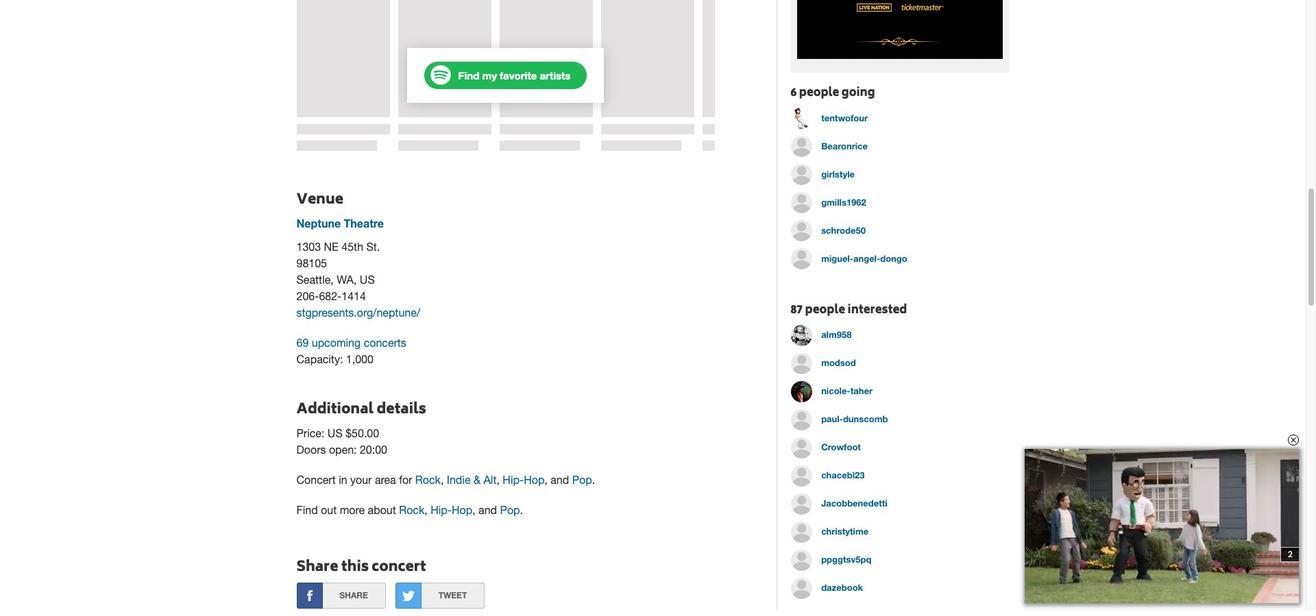 Task type: vqa. For each thing, say whether or not it's contained in the screenshot.
Rock
yes



Task type: describe. For each thing, give the bounding box(es) containing it.
additional details
[[297, 398, 426, 422]]

alm958's profile image image
[[791, 325, 812, 346]]

open:
[[329, 444, 357, 456]]

crowfoot link
[[791, 437, 861, 458]]

schrode50 link
[[791, 220, 866, 241]]

jacobbenedetti link
[[791, 493, 888, 515]]

christytime link
[[791, 522, 869, 543]]

tentwofour link
[[791, 108, 868, 129]]

1303
[[297, 241, 321, 253]]

gmills1962
[[822, 196, 867, 207]]

69
[[297, 337, 309, 349]]

rock link for find out more about
[[399, 504, 425, 516]]

tweet
[[439, 590, 467, 601]]

rock link for concert in your area for
[[415, 474, 441, 486]]

2
[[1288, 549, 1293, 560]]

chacebl23's profile image image
[[791, 465, 812, 487]]

upcoming
[[312, 337, 361, 349]]

69 upcoming concerts link
[[297, 335, 715, 351]]

st.
[[366, 241, 380, 253]]

1 vertical spatial pop
[[500, 504, 520, 516]]

98105
[[297, 257, 327, 269]]

, right the alt
[[545, 474, 548, 486]]

price:
[[297, 427, 325, 440]]

1414
[[342, 290, 366, 302]]

chacebl23
[[822, 470, 865, 481]]

theatre
[[344, 217, 384, 230]]

favorite
[[500, 69, 537, 81]]

miguel-angel-dongo link
[[791, 248, 908, 269]]

neptune theatre
[[297, 217, 384, 230]]

wa,
[[337, 274, 357, 286]]

additional
[[297, 398, 374, 422]]

45th
[[342, 241, 363, 253]]

my
[[482, 69, 497, 81]]

venue
[[297, 189, 344, 213]]

alt
[[484, 474, 497, 486]]

modsod
[[822, 357, 856, 368]]

us
[[360, 274, 375, 286]]

miguel-angel-dongo's profile image image
[[791, 248, 812, 269]]

87
[[791, 301, 803, 320]]

tentwofour's profile image image
[[791, 108, 812, 129]]

paul-dunscomb link
[[791, 409, 888, 430]]

ppggtsv5pq link
[[791, 550, 872, 571]]

artists
[[540, 69, 571, 81]]

gmills1962 link
[[791, 192, 867, 213]]

dazebook
[[822, 582, 863, 593]]

details
[[377, 398, 426, 422]]

schrode50
[[822, 225, 866, 236]]

people for 6
[[799, 84, 840, 103]]

gmills1962's profile image image
[[791, 192, 812, 213]]

capacity:
[[297, 353, 343, 365]]

doors
[[297, 444, 326, 456]]

christytime's profile image image
[[791, 522, 812, 543]]

206-
[[297, 290, 319, 302]]

find for find out more about rock , hip-hop , and pop .
[[297, 504, 318, 516]]

angel-
[[854, 253, 881, 264]]

682-
[[319, 290, 342, 302]]

seattle,
[[297, 274, 334, 286]]

concert
[[297, 474, 336, 486]]

69 upcoming concerts capacity:         1,000
[[297, 337, 407, 365]]

dazebook's profile image image
[[791, 578, 812, 599]]

0 horizontal spatial .
[[520, 504, 523, 516]]

find my favorite artists link
[[424, 62, 587, 89]]

indie & alt link
[[447, 474, 497, 486]]

alm958 link
[[791, 325, 852, 346]]

share this concert
[[297, 556, 426, 580]]

schrode50's profile image image
[[791, 220, 812, 241]]

in
[[339, 474, 347, 486]]

share link
[[297, 583, 386, 609]]

, right &
[[497, 474, 500, 486]]

tweet link
[[396, 583, 485, 609]]

, down indie & alt link
[[473, 504, 476, 516]]

about
[[368, 504, 396, 516]]

for
[[399, 474, 412, 486]]

concerts
[[364, 337, 407, 349]]

dongo
[[881, 253, 908, 264]]

crowfoot's profile image image
[[791, 437, 812, 458]]

jacobbenedetti
[[822, 498, 888, 509]]

bearonrice's profile image image
[[791, 136, 812, 157]]

neptune
[[297, 217, 341, 230]]

, left indie
[[441, 474, 444, 486]]

1 vertical spatial pop link
[[500, 504, 520, 516]]

1,000
[[346, 353, 374, 365]]

taher
[[851, 386, 873, 397]]



Task type: locate. For each thing, give the bounding box(es) containing it.
find left out
[[297, 504, 318, 516]]

hop right the alt
[[524, 474, 545, 486]]

1 horizontal spatial hip-hop link
[[503, 474, 545, 486]]

dunscomb
[[843, 414, 888, 425]]

hip-hop link down concert in your area for rock , indie & alt , hip-hop , and pop .
[[431, 504, 473, 516]]

area
[[375, 474, 396, 486]]

your
[[350, 474, 372, 486]]

paul-dunscomb
[[822, 414, 888, 425]]

0 horizontal spatial share
[[297, 556, 338, 580]]

1 vertical spatial rock
[[399, 504, 425, 516]]

rock
[[415, 474, 441, 486], [399, 504, 425, 516]]

0 vertical spatial people
[[799, 84, 840, 103]]

0 vertical spatial find
[[458, 69, 480, 81]]

1 vertical spatial .
[[520, 504, 523, 516]]

share down this
[[340, 590, 368, 601]]

1 horizontal spatial hop
[[524, 474, 545, 486]]

nicole-taher's profile image image
[[791, 381, 812, 402]]

ppggtsv5pq's profile image image
[[791, 550, 812, 571]]

0 horizontal spatial and
[[479, 504, 497, 516]]

this
[[341, 556, 369, 580]]

find my favorite artists
[[458, 69, 571, 81]]

tentwofour
[[822, 112, 868, 123]]

find out more about rock , hip-hop , and pop .
[[297, 504, 523, 516]]

alm958
[[822, 329, 852, 340]]

concert in your area for rock , indie & alt , hip-hop , and pop .
[[297, 474, 595, 486]]

christytime
[[822, 526, 869, 537]]

87 people interested
[[791, 301, 907, 320]]

nicole-
[[822, 386, 851, 397]]

6 people going
[[791, 84, 875, 103]]

1 horizontal spatial and
[[551, 474, 569, 486]]

interested
[[848, 301, 907, 320]]

hop
[[524, 474, 545, 486], [452, 504, 473, 516]]

0 vertical spatial pop link
[[572, 474, 592, 486]]

and
[[551, 474, 569, 486], [479, 504, 497, 516]]

1 vertical spatial find
[[297, 504, 318, 516]]

.
[[592, 474, 595, 486], [520, 504, 523, 516]]

stgpresents.org/neptune/ link
[[297, 304, 441, 321]]

people for 87
[[805, 301, 846, 320]]

1 horizontal spatial .
[[592, 474, 595, 486]]

dazebook link
[[791, 578, 863, 599]]

1 horizontal spatial find
[[458, 69, 480, 81]]

1 horizontal spatial share
[[340, 590, 368, 601]]

rock link right about
[[399, 504, 425, 516]]

nicole-taher
[[822, 386, 873, 397]]

ppggtsv5pq
[[822, 554, 872, 565]]

find
[[458, 69, 480, 81], [297, 504, 318, 516]]

crowfoot
[[822, 442, 861, 453]]

hip-hop link
[[503, 474, 545, 486], [431, 504, 473, 516]]

1 vertical spatial hop
[[452, 504, 473, 516]]

more
[[340, 504, 365, 516]]

pop link
[[572, 474, 592, 486], [500, 504, 520, 516]]

advertisement element
[[797, 0, 1003, 59]]

0 vertical spatial pop
[[572, 474, 592, 486]]

neptune theatre link
[[297, 215, 715, 232]]

1 horizontal spatial pop
[[572, 474, 592, 486]]

0 horizontal spatial hip-
[[431, 504, 452, 516]]

hop down indie
[[452, 504, 473, 516]]

indie
[[447, 474, 471, 486]]

find left my
[[458, 69, 480, 81]]

hip-hop link right the alt
[[503, 474, 545, 486]]

1 vertical spatial rock link
[[399, 504, 425, 516]]

rock link
[[415, 474, 441, 486], [399, 504, 425, 516]]

1 vertical spatial share
[[340, 590, 368, 601]]

rock right for in the left bottom of the page
[[415, 474, 441, 486]]

people
[[799, 84, 840, 103], [805, 301, 846, 320]]

us $50.00
[[328, 427, 379, 440]]

bearonrice
[[822, 140, 868, 151]]

1 horizontal spatial hip-
[[503, 474, 524, 486]]

modsod link
[[791, 353, 856, 374]]

jacobbenedetti's profile image image
[[791, 493, 812, 515]]

girlstyle link
[[791, 164, 855, 185]]

0 vertical spatial hip-
[[503, 474, 524, 486]]

1 vertical spatial hip-
[[431, 504, 452, 516]]

&
[[474, 474, 481, 486]]

1 horizontal spatial pop link
[[572, 474, 592, 486]]

miguel-
[[822, 253, 854, 264]]

bearonrice link
[[791, 136, 868, 157]]

0 vertical spatial share
[[297, 556, 338, 580]]

share for share
[[340, 590, 368, 601]]

, down concert in your area for rock , indie & alt , hip-hop , and pop .
[[425, 504, 428, 516]]

find for find my favorite artists
[[458, 69, 480, 81]]

0 horizontal spatial pop link
[[500, 504, 520, 516]]

miguel-angel-dongo
[[822, 253, 908, 264]]

,
[[441, 474, 444, 486], [497, 474, 500, 486], [545, 474, 548, 486], [425, 504, 428, 516], [473, 504, 476, 516]]

6
[[791, 84, 797, 103]]

people right the 6
[[799, 84, 840, 103]]

nicole-taher link
[[791, 381, 873, 402]]

share up share link
[[297, 556, 338, 580]]

0 vertical spatial rock link
[[415, 474, 441, 486]]

1 vertical spatial hip-hop link
[[431, 504, 473, 516]]

rock link right for in the left bottom of the page
[[415, 474, 441, 486]]

0 horizontal spatial pop
[[500, 504, 520, 516]]

price: us $50.00 doors open: 20:00
[[297, 427, 387, 456]]

pop
[[572, 474, 592, 486], [500, 504, 520, 516]]

stgpresents.org/neptune/
[[297, 307, 420, 319]]

0 horizontal spatial hip-hop link
[[431, 504, 473, 516]]

1 vertical spatial and
[[479, 504, 497, 516]]

paul-
[[822, 414, 843, 425]]

0 vertical spatial hip-hop link
[[503, 474, 545, 486]]

share for share this concert
[[297, 556, 338, 580]]

girlstyle
[[822, 168, 855, 179]]

chacebl23 link
[[791, 465, 865, 487]]

rock right about
[[399, 504, 425, 516]]

20:00
[[360, 444, 387, 456]]

girlstyle's profile image image
[[791, 164, 812, 185]]

going
[[842, 84, 875, 103]]

0 horizontal spatial hop
[[452, 504, 473, 516]]

ne
[[324, 241, 339, 253]]

0 vertical spatial .
[[592, 474, 595, 486]]

0 vertical spatial rock
[[415, 474, 441, 486]]

1303 ne 45th st. 98105 seattle, wa, us 206-682-1414 stgpresents.org/neptune/
[[297, 241, 420, 319]]

0 horizontal spatial find
[[297, 504, 318, 516]]

people up alm958 link
[[805, 301, 846, 320]]

paul-dunscomb's profile image image
[[791, 409, 812, 430]]

out
[[321, 504, 337, 516]]

0 vertical spatial hop
[[524, 474, 545, 486]]

concert
[[372, 556, 426, 580]]

1 vertical spatial people
[[805, 301, 846, 320]]

hip- down concert in your area for rock , indie & alt , hip-hop , and pop .
[[431, 504, 452, 516]]

hip- right the alt
[[503, 474, 524, 486]]

0 vertical spatial and
[[551, 474, 569, 486]]

modsod's profile image image
[[791, 353, 812, 374]]



